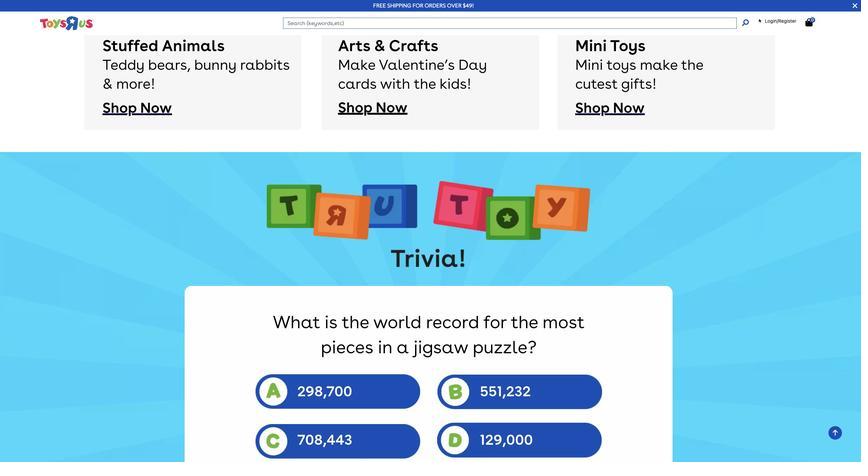 Task type: locate. For each thing, give the bounding box(es) containing it.
arts
[[338, 36, 371, 55]]

cutest
[[575, 75, 618, 92]]

0 horizontal spatial now
[[140, 99, 172, 117]]

hop
[[346, 99, 372, 116], [583, 99, 609, 116], [111, 99, 137, 117]]

3 s hop now from the left
[[102, 99, 172, 117]]

now down with on the left top
[[376, 99, 407, 116]]

eddy
[[110, 56, 144, 74]]

0 horizontal spatial s hop now
[[102, 99, 172, 117]]

1 horizontal spatial &
[[374, 36, 385, 55]]

s
[[338, 99, 346, 116], [575, 99, 583, 116], [102, 99, 111, 117]]

& right arts
[[374, 36, 385, 55]]

mini toys mini toys make the cutest gifts!
[[575, 36, 703, 92]]

s hop now down the cutest
[[575, 99, 645, 116]]

make
[[640, 56, 678, 74]]

3 now from the left
[[140, 99, 172, 117]]

s hop now down cards
[[338, 99, 407, 116]]

the inside arts & crafts make valentine's day cards with the kids!
[[414, 75, 436, 92]]

&
[[374, 36, 385, 55], [102, 75, 113, 92]]

2 now from the left
[[613, 99, 645, 116]]

& down t
[[102, 75, 113, 92]]

s hop now down more!
[[102, 99, 172, 117]]

0 horizontal spatial &
[[102, 75, 113, 92]]

mini toys image
[[558, 0, 775, 130]]

toys r us image
[[40, 16, 94, 31]]

stuffed animals
[[102, 36, 225, 55]]

hop down the cutest
[[583, 99, 609, 116]]

bears,
[[148, 56, 191, 74]]

& inside arts & crafts make valentine's day cards with the kids!
[[374, 36, 385, 55]]

free
[[373, 2, 386, 9]]

valentine's
[[379, 56, 455, 74]]

now
[[376, 99, 407, 116], [613, 99, 645, 116], [140, 99, 172, 117]]

1 horizontal spatial the
[[681, 56, 703, 74]]

2 horizontal spatial now
[[613, 99, 645, 116]]

hop down cards
[[346, 99, 372, 116]]

gifts!
[[621, 75, 657, 92]]

3 s from the left
[[102, 99, 111, 117]]

plush image
[[84, 0, 302, 130]]

2 s from the left
[[575, 99, 583, 116]]

1 vertical spatial mini
[[575, 56, 603, 74]]

1 now from the left
[[376, 99, 407, 116]]

now down more!
[[140, 99, 172, 117]]

login/register
[[765, 18, 796, 24]]

1 horizontal spatial s
[[338, 99, 346, 116]]

0 vertical spatial the
[[681, 56, 703, 74]]

now down gifts!
[[613, 99, 645, 116]]

free shipping for orders over $49!
[[373, 2, 474, 9]]

Enter Keyword or Item No. search field
[[283, 18, 737, 29]]

the right make at the right top of page
[[681, 56, 703, 74]]

2 horizontal spatial s
[[575, 99, 583, 116]]

hop down more!
[[111, 99, 137, 117]]

the
[[681, 56, 703, 74], [414, 75, 436, 92]]

1 horizontal spatial s hop now
[[338, 99, 407, 116]]

animals
[[162, 36, 225, 55]]

2 horizontal spatial hop
[[583, 99, 609, 116]]

bunny
[[194, 56, 236, 74]]

1 horizontal spatial now
[[376, 99, 407, 116]]

1 vertical spatial the
[[414, 75, 436, 92]]

day
[[458, 56, 487, 74]]

0 horizontal spatial the
[[414, 75, 436, 92]]

crafts
[[389, 36, 438, 55]]

s hop now
[[338, 99, 407, 116], [575, 99, 645, 116], [102, 99, 172, 117]]

toys
[[607, 56, 636, 74]]

None search field
[[283, 18, 749, 29]]

kids!
[[440, 75, 472, 92]]

1 horizontal spatial hop
[[346, 99, 372, 116]]

0 horizontal spatial s
[[102, 99, 111, 117]]

0 vertical spatial mini
[[575, 36, 607, 55]]

0 vertical spatial &
[[374, 36, 385, 55]]

rabbits
[[240, 56, 290, 74]]

0 horizontal spatial hop
[[111, 99, 137, 117]]

0 link
[[805, 17, 819, 27]]

mini
[[575, 36, 607, 55], [575, 56, 603, 74]]

2 s hop now from the left
[[575, 99, 645, 116]]

1 vertical spatial &
[[102, 75, 113, 92]]

the down valentine's
[[414, 75, 436, 92]]

with
[[380, 75, 410, 92]]

1 s from the left
[[338, 99, 346, 116]]

2 mini from the top
[[575, 56, 603, 74]]

arts & crafts make valentine's day cards with the kids!
[[338, 36, 487, 92]]

2 horizontal spatial s hop now
[[575, 99, 645, 116]]



Task type: vqa. For each thing, say whether or not it's contained in the screenshot.


Task type: describe. For each thing, give the bounding box(es) containing it.
for
[[413, 2, 423, 9]]

free shipping for orders over $49! link
[[373, 2, 474, 9]]

shipping
[[387, 2, 411, 9]]

1 s hop now from the left
[[338, 99, 407, 116]]

2 hop from the left
[[583, 99, 609, 116]]

t
[[102, 56, 110, 74]]

more!
[[116, 75, 155, 92]]

orders
[[425, 2, 446, 9]]

close button image
[[853, 2, 857, 10]]

make
[[338, 56, 375, 74]]

over
[[447, 2, 462, 9]]

0
[[811, 17, 814, 22]]

1 mini from the top
[[575, 36, 607, 55]]

toys
[[610, 36, 646, 55]]

cards
[[338, 75, 377, 92]]

login/register button
[[758, 18, 796, 24]]

stuffed
[[102, 36, 158, 55]]

& inside eddy bears, bunny rabbits & more!
[[102, 75, 113, 92]]

1 hop from the left
[[346, 99, 372, 116]]

eddy bears, bunny rabbits & more!
[[102, 56, 290, 92]]

arts and crafts image
[[322, 0, 539, 130]]

3 hop from the left
[[111, 99, 137, 117]]

$49!
[[463, 2, 474, 9]]

shopping bag image
[[805, 18, 813, 26]]

the inside mini toys mini toys make the cutest gifts!
[[681, 56, 703, 74]]



